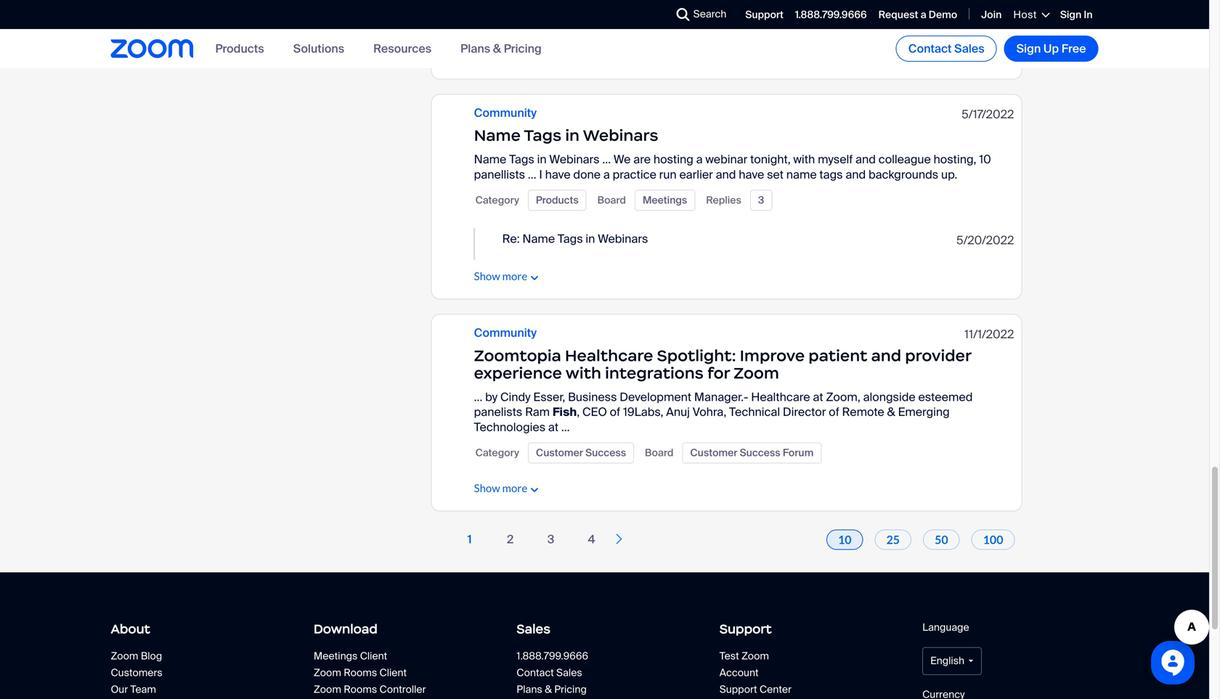 Task type: describe. For each thing, give the bounding box(es) containing it.
customer success forum
[[690, 446, 814, 460]]

0 vertical spatial name
[[474, 126, 521, 145]]

2 button
[[494, 530, 526, 562]]

0 vertical spatial plans
[[461, 41, 490, 56]]

blog
[[141, 650, 162, 663]]

1 vertical spatial support link
[[720, 616, 896, 643]]

are
[[634, 152, 651, 167]]

by
[[485, 390, 498, 405]]

download link
[[314, 616, 490, 643]]

ram
[[525, 405, 550, 420]]

re:
[[502, 231, 520, 247]]

1 vertical spatial meetings
[[643, 194, 687, 207]]

zoom down download
[[314, 667, 341, 680]]

zoom inside zoom blog customers our team
[[111, 650, 138, 663]]

center
[[760, 683, 792, 697]]

3 show more link from the top
[[474, 482, 527, 495]]

0 horizontal spatial a
[[603, 167, 610, 182]]

1 vertical spatial contact sales link
[[517, 667, 655, 680]]

100
[[983, 533, 1003, 547]]

myself
[[818, 152, 853, 167]]

& inside 1.888.799.9666 contact sales plans & pricing
[[545, 683, 552, 697]]

sales link
[[517, 616, 693, 643]]

2 vertical spatial name
[[523, 231, 555, 247]]

2 rooms from the top
[[344, 683, 377, 697]]

meetings inside the meetings client zoom rooms client zoom rooms controller
[[314, 650, 358, 663]]

request a demo link
[[879, 8, 957, 21]]

and right tags
[[846, 167, 866, 182]]

experience
[[474, 363, 562, 383]]

zoom rooms client link
[[314, 667, 452, 680]]

10 inside radio
[[838, 533, 852, 547]]

sign for sign up free
[[1017, 41, 1041, 56]]

category for name tags in webinars
[[475, 194, 519, 207]]

zoom blog link
[[111, 650, 287, 663]]

zoom inside zoomtopia healthcare spotlight: improve patient and provider experience with integrations for zoom
[[734, 363, 779, 383]]

account link
[[720, 667, 858, 680]]

sign in
[[1060, 8, 1093, 21]]

done
[[573, 167, 601, 182]]

1 horizontal spatial in
[[565, 126, 580, 145]]

0 vertical spatial support link
[[746, 8, 784, 21]]

1 vertical spatial products
[[536, 194, 579, 207]]

1 horizontal spatial 1.888.799.9666 link
[[795, 8, 867, 21]]

, ceo of 19labs, anuj vohra, technical director of remote & emerging technologies at ...
[[474, 405, 950, 435]]

name tags in webinars name tags in webinars ... we are hosting a webinar tonight, with myself and colleague hosting, 10 panellists ... i have done a practice run earlier and have set name tags and backgrounds up.
[[474, 126, 991, 182]]

drop down icon image
[[968, 660, 974, 663]]

category for zoomtopia healthcare spotlight: improve patient and provider experience with integrations for zoom
[[475, 446, 519, 460]]

3 button
[[535, 530, 567, 562]]

arrow down image for meetings
[[531, 56, 538, 60]]

patient
[[809, 346, 868, 366]]

earlier
[[679, 167, 713, 182]]

manager.-
[[694, 390, 749, 405]]

0 horizontal spatial products
[[215, 41, 264, 56]]

run
[[659, 167, 677, 182]]

right arrow image
[[616, 534, 622, 545]]

free
[[1062, 41, 1086, 56]]

show for 5/20/2022
[[474, 270, 500, 283]]

products button
[[215, 41, 264, 56]]

zoomtopia
[[474, 346, 561, 366]]

& inside the , ceo of 19labs, anuj vohra, technical director of remote & emerging technologies at ...
[[887, 405, 895, 420]]

customer for customer success
[[536, 446, 583, 460]]

anuj
[[666, 405, 690, 420]]

0 vertical spatial plans & pricing link
[[461, 41, 542, 56]]

controller
[[380, 683, 426, 697]]

plans & pricing
[[461, 41, 542, 56]]

,
[[577, 405, 580, 420]]

0 vertical spatial client
[[360, 650, 387, 663]]

demo
[[929, 8, 957, 21]]

1 link
[[460, 532, 480, 547]]

our
[[111, 683, 128, 697]]

50 link
[[935, 533, 948, 547]]

community for name tags in webinars
[[474, 105, 537, 120]]

support inside test zoom account support center
[[720, 683, 757, 697]]

community for zoomtopia healthcare spotlight: improve patient and provider experience with integrations for zoom
[[474, 325, 537, 341]]

2 of from the left
[[829, 405, 839, 420]]

zoom rooms controller link
[[314, 683, 452, 697]]

2 vertical spatial in
[[586, 231, 595, 247]]

search
[[693, 7, 727, 21]]

1 button
[[454, 530, 486, 562]]

success for customer success forum
[[740, 446, 781, 460]]

test zoom link
[[720, 650, 896, 663]]

we
[[614, 152, 631, 167]]

show more button for meetings
[[474, 49, 538, 67]]

backgrounds
[[869, 167, 939, 182]]

4 button
[[576, 530, 608, 562]]

request
[[879, 8, 918, 21]]

healthcare inside ... by cindy esser, business development manager.- healthcare at zoom, alongside esteemed panelists ram
[[751, 390, 810, 405]]

join
[[981, 8, 1002, 21]]

25 link
[[887, 533, 900, 547]]

team
[[130, 683, 156, 697]]

0 horizontal spatial pricing
[[504, 41, 542, 56]]

customers link
[[111, 667, 249, 680]]

Display 10 results per page radio
[[827, 530, 863, 550]]

community button for name tags in webinars
[[474, 105, 537, 120]]

25
[[887, 533, 900, 547]]

up.
[[941, 167, 958, 182]]

healthcare inside zoomtopia healthcare spotlight: improve patient and provider experience with integrations for zoom
[[565, 346, 653, 366]]

arrow down image for 5/20/2022
[[531, 276, 538, 280]]

zoomtopia healthcare spotlight: improve patient and provider experience with integrations for zoom link
[[474, 346, 972, 383]]

100 link
[[983, 533, 1003, 547]]

hosting
[[654, 152, 694, 167]]

0 horizontal spatial 1.888.799.9666 link
[[517, 650, 693, 663]]

esser,
[[533, 390, 565, 405]]

1 rooms from the top
[[344, 667, 377, 680]]

show more button for 5/20/2022
[[474, 269, 538, 287]]

and inside zoomtopia healthcare spotlight: improve patient and provider experience with integrations for zoom
[[871, 346, 902, 366]]

tags
[[820, 167, 843, 182]]

improve
[[740, 346, 805, 366]]

webinar
[[706, 152, 748, 167]]

at inside the , ceo of 19labs, anuj vohra, technical director of remote & emerging technologies at ...
[[548, 420, 559, 435]]

spotlight:
[[657, 346, 736, 366]]

1 vertical spatial sales
[[517, 622, 551, 638]]

contact sales
[[909, 41, 985, 56]]

2 horizontal spatial sales
[[955, 41, 985, 56]]

meetings client zoom rooms client zoom rooms controller
[[314, 650, 426, 697]]

sign in link
[[1060, 8, 1093, 21]]

director
[[783, 405, 826, 420]]

Display 50 results per page radio
[[923, 530, 960, 550]]

1 vertical spatial tags
[[509, 152, 534, 167]]

forum
[[783, 446, 814, 460]]

customer for customer success forum
[[690, 446, 738, 460]]

show more link for 5/20/2022
[[474, 270, 527, 283]]

main content containing name tags in webinars
[[0, 0, 1209, 573]]

0 vertical spatial contact sales link
[[896, 36, 997, 62]]

set
[[767, 167, 784, 182]]

3 link
[[541, 532, 561, 547]]

4
[[588, 532, 595, 547]]

0 horizontal spatial &
[[493, 41, 501, 56]]

1 have from the left
[[545, 167, 571, 182]]

2 vertical spatial webinars
[[598, 231, 648, 247]]

3 arrow down image from the top
[[531, 488, 538, 492]]



Task type: locate. For each thing, give the bounding box(es) containing it.
2 show from the top
[[474, 270, 500, 283]]

1 horizontal spatial contact sales link
[[896, 36, 997, 62]]

technical
[[729, 405, 780, 420]]

0 horizontal spatial with
[[566, 363, 601, 383]]

0 vertical spatial healthcare
[[565, 346, 653, 366]]

... left i
[[528, 167, 537, 182]]

support link up test zoom link
[[720, 616, 896, 643]]

5/20/2022
[[957, 233, 1014, 248]]

0 horizontal spatial in
[[537, 152, 547, 167]]

contact sales link down demo
[[896, 36, 997, 62]]

zoom up the customers
[[111, 650, 138, 663]]

sign
[[1060, 8, 1082, 21], [1017, 41, 1041, 56]]

tags up i
[[524, 126, 562, 145]]

1 vertical spatial pricing
[[554, 683, 587, 697]]

0 horizontal spatial 1.888.799.9666
[[517, 650, 588, 663]]

healthcare down improve
[[751, 390, 810, 405]]

0 vertical spatial pricing
[[504, 41, 542, 56]]

1 vertical spatial 1.888.799.9666 link
[[517, 650, 693, 663]]

a right done
[[603, 167, 610, 182]]

10 link
[[838, 533, 852, 547]]

1.888.799.9666 for 1.888.799.9666 contact sales plans & pricing
[[517, 650, 588, 663]]

50
[[935, 533, 948, 547]]

10 right hosting,
[[979, 152, 991, 167]]

tags right re:
[[558, 231, 583, 247]]

0 vertical spatial more
[[502, 49, 527, 63]]

and right myself
[[856, 152, 876, 167]]

solutions
[[293, 41, 344, 56]]

2 more from the top
[[502, 270, 527, 283]]

Display 100 results per page radio
[[972, 530, 1015, 550]]

name
[[786, 167, 817, 182]]

3
[[758, 194, 764, 207], [548, 532, 555, 547]]

customer down fish
[[536, 446, 583, 460]]

0 vertical spatial support
[[746, 8, 784, 21]]

1 horizontal spatial board
[[645, 446, 674, 460]]

3 inside button
[[548, 532, 555, 547]]

2 have from the left
[[739, 167, 764, 182]]

plans & pricing link
[[461, 41, 542, 56], [517, 683, 655, 697]]

client down meetings client link
[[380, 667, 407, 680]]

with
[[793, 152, 815, 167], [566, 363, 601, 383]]

1 vertical spatial webinars
[[549, 152, 600, 167]]

0 horizontal spatial of
[[610, 405, 620, 420]]

at left "zoom,"
[[813, 390, 823, 405]]

1 vertical spatial name
[[474, 152, 507, 167]]

&
[[493, 41, 501, 56], [887, 405, 895, 420], [545, 683, 552, 697]]

1 horizontal spatial success
[[740, 446, 781, 460]]

of left remote
[[829, 405, 839, 420]]

1 show more from the top
[[474, 49, 527, 63]]

name tags in webinars link
[[474, 126, 659, 145]]

contact sales link
[[896, 36, 997, 62], [517, 667, 655, 680]]

0 vertical spatial arrow down image
[[531, 56, 538, 60]]

a left demo
[[921, 8, 927, 21]]

panelists
[[474, 405, 522, 420]]

1 vertical spatial sign
[[1017, 41, 1041, 56]]

english button
[[923, 648, 982, 675]]

provider
[[905, 346, 972, 366]]

0 horizontal spatial success
[[586, 446, 626, 460]]

2 vertical spatial &
[[545, 683, 552, 697]]

sales
[[955, 41, 985, 56], [517, 622, 551, 638], [556, 667, 582, 680]]

0 vertical spatial 10
[[979, 152, 991, 167]]

0 vertical spatial contact
[[909, 41, 952, 56]]

meetings down download
[[314, 650, 358, 663]]

option group
[[822, 526, 1022, 554]]

0 vertical spatial 3
[[758, 194, 764, 207]]

sign for sign in
[[1060, 8, 1082, 21]]

fish
[[553, 405, 577, 420]]

community button for zoomtopia healthcare spotlight: improve patient and provider experience with integrations for zoom
[[474, 325, 537, 341]]

english
[[931, 655, 965, 668]]

5/17/2022
[[962, 107, 1014, 122]]

2 horizontal spatial a
[[921, 8, 927, 21]]

2 vertical spatial sales
[[556, 667, 582, 680]]

... inside the , ceo of 19labs, anuj vohra, technical director of remote & emerging technologies at ...
[[561, 420, 570, 435]]

zoom right for
[[734, 363, 779, 383]]

2 vertical spatial show
[[474, 482, 500, 495]]

ceo
[[582, 405, 607, 420]]

1 vertical spatial show more
[[474, 270, 527, 283]]

1 community from the top
[[474, 105, 537, 120]]

2 vertical spatial tags
[[558, 231, 583, 247]]

1 horizontal spatial customer
[[690, 446, 738, 460]]

sales down "sales" link at the bottom
[[556, 667, 582, 680]]

2 community button from the top
[[474, 325, 537, 341]]

contact sales link down "sales" link at the bottom
[[517, 667, 655, 680]]

1 arrow down image from the top
[[531, 56, 538, 60]]

0 vertical spatial show more button
[[474, 49, 538, 67]]

0 horizontal spatial have
[[545, 167, 571, 182]]

more for meetings
[[502, 49, 527, 63]]

zoom down zoom rooms client 'link'
[[314, 683, 341, 697]]

with inside name tags in webinars name tags in webinars ... we are hosting a webinar tonight, with myself and colleague hosting, 10 panellists ... i have done a practice run earlier and have set name tags and backgrounds up.
[[793, 152, 815, 167]]

1 show from the top
[[474, 49, 500, 63]]

1 horizontal spatial 1.888.799.9666
[[795, 8, 867, 21]]

3 show from the top
[[474, 482, 500, 495]]

of right ceo
[[610, 405, 620, 420]]

2 customer from the left
[[690, 446, 738, 460]]

1 vertical spatial client
[[380, 667, 407, 680]]

sign up free link
[[1004, 36, 1099, 62]]

1 vertical spatial healthcare
[[751, 390, 810, 405]]

meetings
[[643, 14, 687, 27], [643, 194, 687, 207], [314, 650, 358, 663]]

support for the top the support link
[[746, 8, 784, 21]]

0 vertical spatial board
[[598, 194, 626, 207]]

2 vertical spatial show more
[[474, 482, 527, 495]]

2 success from the left
[[740, 446, 781, 460]]

1 vertical spatial 3
[[548, 532, 555, 547]]

customers
[[111, 667, 162, 680]]

1.888.799.9666 link left request
[[795, 8, 867, 21]]

0 vertical spatial show
[[474, 49, 500, 63]]

support down account
[[720, 683, 757, 697]]

3 show more button from the top
[[474, 481, 538, 499]]

pagination navigation
[[449, 526, 653, 566]]

1 vertical spatial contact
[[517, 667, 554, 680]]

support up test
[[720, 622, 772, 638]]

1 show more link from the top
[[474, 49, 527, 63]]

customer success
[[536, 446, 626, 460]]

1 vertical spatial more
[[502, 270, 527, 283]]

11/1/2022
[[965, 327, 1014, 342]]

1 vertical spatial show more link
[[474, 270, 527, 283]]

1.888.799.9666 link
[[795, 8, 867, 21], [517, 650, 693, 663]]

show more link for meetings
[[474, 49, 527, 63]]

webinars up we on the top right
[[583, 126, 659, 145]]

0 horizontal spatial sign
[[1017, 41, 1041, 56]]

host
[[1014, 8, 1037, 21]]

2 vertical spatial meetings
[[314, 650, 358, 663]]

at left the ,
[[548, 420, 559, 435]]

2 vertical spatial more
[[502, 482, 527, 495]]

esteemed
[[918, 390, 973, 405]]

... left we on the top right
[[602, 152, 611, 167]]

1 horizontal spatial &
[[545, 683, 552, 697]]

board
[[598, 194, 626, 207], [645, 446, 674, 460]]

tags left i
[[509, 152, 534, 167]]

healthcare up business
[[565, 346, 653, 366]]

0 horizontal spatial plans
[[461, 41, 490, 56]]

1 vertical spatial plans
[[517, 683, 542, 697]]

0 horizontal spatial healthcare
[[565, 346, 653, 366]]

0 vertical spatial webinars
[[583, 126, 659, 145]]

1 vertical spatial arrow down image
[[531, 276, 538, 280]]

board down 19labs,
[[645, 446, 674, 460]]

support right search
[[746, 8, 784, 21]]

3 right 2 link
[[548, 532, 555, 547]]

community up panellists
[[474, 105, 537, 120]]

name up panellists
[[474, 126, 521, 145]]

2 horizontal spatial in
[[586, 231, 595, 247]]

a right "hosting"
[[696, 152, 703, 167]]

2 show more button from the top
[[474, 269, 538, 287]]

1 show more button from the top
[[474, 49, 538, 67]]

3 show more from the top
[[474, 482, 527, 495]]

1.888.799.9666 left request
[[795, 8, 867, 21]]

category down panellists
[[475, 194, 519, 207]]

1 vertical spatial community
[[474, 325, 537, 341]]

0 vertical spatial at
[[813, 390, 823, 405]]

webinars down practice
[[598, 231, 648, 247]]

main content
[[0, 0, 1209, 573]]

0 vertical spatial sign
[[1060, 8, 1082, 21]]

resources
[[373, 41, 432, 56]]

1 horizontal spatial at
[[813, 390, 823, 405]]

sign left up
[[1017, 41, 1041, 56]]

and up alongside
[[871, 346, 902, 366]]

contact
[[909, 41, 952, 56], [517, 667, 554, 680]]

2 community from the top
[[474, 325, 537, 341]]

emerging
[[898, 405, 950, 420]]

0 vertical spatial show more link
[[474, 49, 527, 63]]

rooms down zoom rooms client 'link'
[[344, 683, 377, 697]]

1 of from the left
[[610, 405, 620, 420]]

zoom inside test zoom account support center
[[742, 650, 769, 663]]

with inside zoomtopia healthcare spotlight: improve patient and provider experience with integrations for zoom
[[566, 363, 601, 383]]

zoom blog customers our team
[[111, 650, 162, 697]]

success
[[586, 446, 626, 460], [740, 446, 781, 460]]

... inside ... by cindy esser, business development manager.- healthcare at zoom, alongside esteemed panelists ram
[[474, 390, 483, 405]]

community button
[[474, 105, 537, 120], [474, 325, 537, 341]]

search image
[[677, 8, 690, 21], [677, 8, 690, 21]]

1 horizontal spatial a
[[696, 152, 703, 167]]

1 horizontal spatial contact
[[909, 41, 952, 56]]

board for name tags in webinars
[[598, 194, 626, 207]]

0 vertical spatial with
[[793, 152, 815, 167]]

have left set at the top right of page
[[739, 167, 764, 182]]

solutions button
[[293, 41, 344, 56]]

our team link
[[111, 683, 249, 697]]

success left forum in the bottom of the page
[[740, 446, 781, 460]]

host button
[[1014, 8, 1049, 21]]

pricing inside 1.888.799.9666 contact sales plans & pricing
[[554, 683, 587, 697]]

1 horizontal spatial with
[[793, 152, 815, 167]]

Display 25 results per page radio
[[875, 530, 912, 550]]

colleague
[[879, 152, 931, 167]]

for
[[707, 363, 730, 383]]

1 vertical spatial &
[[887, 405, 895, 420]]

1 horizontal spatial pricing
[[554, 683, 587, 697]]

at inside ... by cindy esser, business development manager.- healthcare at zoom, alongside esteemed panelists ram
[[813, 390, 823, 405]]

integrations
[[605, 363, 704, 383]]

0 horizontal spatial 10
[[838, 533, 852, 547]]

1 horizontal spatial sales
[[556, 667, 582, 680]]

vohra,
[[693, 405, 727, 420]]

0 vertical spatial community button
[[474, 105, 537, 120]]

1 horizontal spatial plans
[[517, 683, 542, 697]]

1
[[468, 532, 472, 547]]

19labs,
[[623, 405, 664, 420]]

0 horizontal spatial 3
[[548, 532, 555, 547]]

1 more from the top
[[502, 49, 527, 63]]

1 horizontal spatial have
[[739, 167, 764, 182]]

zoomtopia healthcare spotlight: improve patient and provider experience with integrations for zoom
[[474, 346, 972, 383]]

0 vertical spatial meetings
[[643, 14, 687, 27]]

test zoom account support center
[[720, 650, 792, 697]]

option group containing 10
[[822, 526, 1022, 554]]

category down technologies on the bottom left of page
[[475, 446, 519, 460]]

0 vertical spatial products
[[215, 41, 264, 56]]

1 vertical spatial at
[[548, 420, 559, 435]]

and
[[856, 152, 876, 167], [716, 167, 736, 182], [846, 167, 866, 182], [871, 346, 902, 366]]

rooms up zoom rooms controller link
[[344, 667, 377, 680]]

in up done
[[565, 126, 580, 145]]

with left tags
[[793, 152, 815, 167]]

1 customer from the left
[[536, 446, 583, 460]]

1 horizontal spatial products
[[536, 194, 579, 207]]

zoom logo image
[[111, 39, 194, 58]]

community up zoomtopia
[[474, 325, 537, 341]]

tags
[[524, 126, 562, 145], [509, 152, 534, 167], [558, 231, 583, 247]]

sign up free
[[1017, 41, 1086, 56]]

show more for 5/20/2022
[[474, 270, 527, 283]]

in down name tags in webinars link
[[537, 152, 547, 167]]

cindy
[[500, 390, 531, 405]]

more for 5/20/2022
[[502, 270, 527, 283]]

2 show more from the top
[[474, 270, 527, 283]]

pricing
[[504, 41, 542, 56], [554, 683, 587, 697]]

name
[[474, 126, 521, 145], [474, 152, 507, 167], [523, 231, 555, 247]]

1 success from the left
[[586, 446, 626, 460]]

success for customer success
[[586, 446, 626, 460]]

support center link
[[720, 683, 858, 697]]

community button up zoomtopia
[[474, 325, 537, 341]]

1 community button from the top
[[474, 105, 537, 120]]

show for meetings
[[474, 49, 500, 63]]

2 vertical spatial support
[[720, 683, 757, 697]]

remote
[[842, 405, 885, 420]]

1.888.799.9666 for 1.888.799.9666
[[795, 8, 867, 21]]

1 category from the top
[[475, 194, 519, 207]]

at
[[813, 390, 823, 405], [548, 420, 559, 435]]

community button up panellists
[[474, 105, 537, 120]]

in down done
[[586, 231, 595, 247]]

1.888.799.9666 contact sales plans & pricing
[[517, 650, 588, 697]]

meetings left search
[[643, 14, 687, 27]]

3 right replies
[[758, 194, 764, 207]]

support link right search
[[746, 8, 784, 21]]

sign left in
[[1060, 8, 1082, 21]]

... left by
[[474, 390, 483, 405]]

and up replies
[[716, 167, 736, 182]]

sales up 1.888.799.9666 contact sales plans & pricing
[[517, 622, 551, 638]]

2
[[507, 532, 514, 547]]

board for zoomtopia healthcare spotlight: improve patient and provider experience with integrations for zoom
[[645, 446, 674, 460]]

products
[[215, 41, 264, 56], [536, 194, 579, 207]]

1 horizontal spatial 3
[[758, 194, 764, 207]]

meetings down run at the right top of the page
[[643, 194, 687, 207]]

2 arrow down image from the top
[[531, 276, 538, 280]]

0 horizontal spatial contact sales link
[[517, 667, 655, 680]]

show more
[[474, 49, 527, 63], [474, 270, 527, 283], [474, 482, 527, 495]]

about link
[[111, 616, 287, 643]]

1 vertical spatial show
[[474, 270, 500, 283]]

0 horizontal spatial board
[[598, 194, 626, 207]]

contact inside 1.888.799.9666 contact sales plans & pricing
[[517, 667, 554, 680]]

0 horizontal spatial contact
[[517, 667, 554, 680]]

hosting,
[[934, 152, 977, 167]]

with up business
[[566, 363, 601, 383]]

a
[[921, 8, 927, 21], [696, 152, 703, 167], [603, 167, 610, 182]]

0 vertical spatial tags
[[524, 126, 562, 145]]

... by cindy esser, business development manager.- healthcare at zoom, alongside esteemed panelists ram
[[474, 390, 973, 420]]

up
[[1044, 41, 1059, 56]]

i
[[539, 167, 542, 182]]

client up zoom rooms client 'link'
[[360, 650, 387, 663]]

1 vertical spatial category
[[475, 446, 519, 460]]

0 horizontal spatial sales
[[517, 622, 551, 638]]

... left the ,
[[561, 420, 570, 435]]

success down ceo
[[586, 446, 626, 460]]

10 left 25
[[838, 533, 852, 547]]

name left i
[[474, 152, 507, 167]]

0 vertical spatial 1.888.799.9666
[[795, 8, 867, 21]]

2 vertical spatial show more link
[[474, 482, 527, 495]]

0 vertical spatial show more
[[474, 49, 527, 63]]

0 horizontal spatial at
[[548, 420, 559, 435]]

customer down the , ceo of 19labs, anuj vohra, technical director of remote & emerging technologies at ...
[[690, 446, 738, 460]]

name right re:
[[523, 231, 555, 247]]

1 vertical spatial rooms
[[344, 683, 377, 697]]

sign inside sign up free link
[[1017, 41, 1041, 56]]

2 show more link from the top
[[474, 270, 527, 283]]

1 horizontal spatial 10
[[979, 152, 991, 167]]

1 vertical spatial plans & pricing link
[[517, 683, 655, 697]]

1 vertical spatial in
[[537, 152, 547, 167]]

show more link
[[474, 49, 527, 63], [474, 270, 527, 283], [474, 482, 527, 495]]

sales inside 1.888.799.9666 contact sales plans & pricing
[[556, 667, 582, 680]]

language
[[923, 621, 969, 635]]

have right i
[[545, 167, 571, 182]]

support for bottommost the support link
[[720, 622, 772, 638]]

2 category from the top
[[475, 446, 519, 460]]

1.888.799.9666 link down "sales" link at the bottom
[[517, 650, 693, 663]]

re: name tags in webinars link
[[502, 231, 648, 247]]

0 vertical spatial in
[[565, 126, 580, 145]]

10 inside name tags in webinars name tags in webinars ... we are hosting a webinar tonight, with myself and colleague hosting, 10 panellists ... i have done a practice run earlier and have set name tags and backgrounds up.
[[979, 152, 991, 167]]

webinars down name tags in webinars link
[[549, 152, 600, 167]]

technologies
[[474, 420, 546, 435]]

arrow down image
[[531, 56, 538, 60], [531, 276, 538, 280], [531, 488, 538, 492]]

3 more from the top
[[502, 482, 527, 495]]

sales down join
[[955, 41, 985, 56]]

show more for meetings
[[474, 49, 527, 63]]

community
[[474, 105, 537, 120], [474, 325, 537, 341]]

board down practice
[[598, 194, 626, 207]]

plans inside 1.888.799.9666 contact sales plans & pricing
[[517, 683, 542, 697]]

replies
[[706, 194, 742, 207]]

1.888.799.9666 down "sales" link at the bottom
[[517, 650, 588, 663]]

zoom up account
[[742, 650, 769, 663]]

1 horizontal spatial sign
[[1060, 8, 1082, 21]]



Task type: vqa. For each thing, say whether or not it's contained in the screenshot.
middle Show more Link
yes



